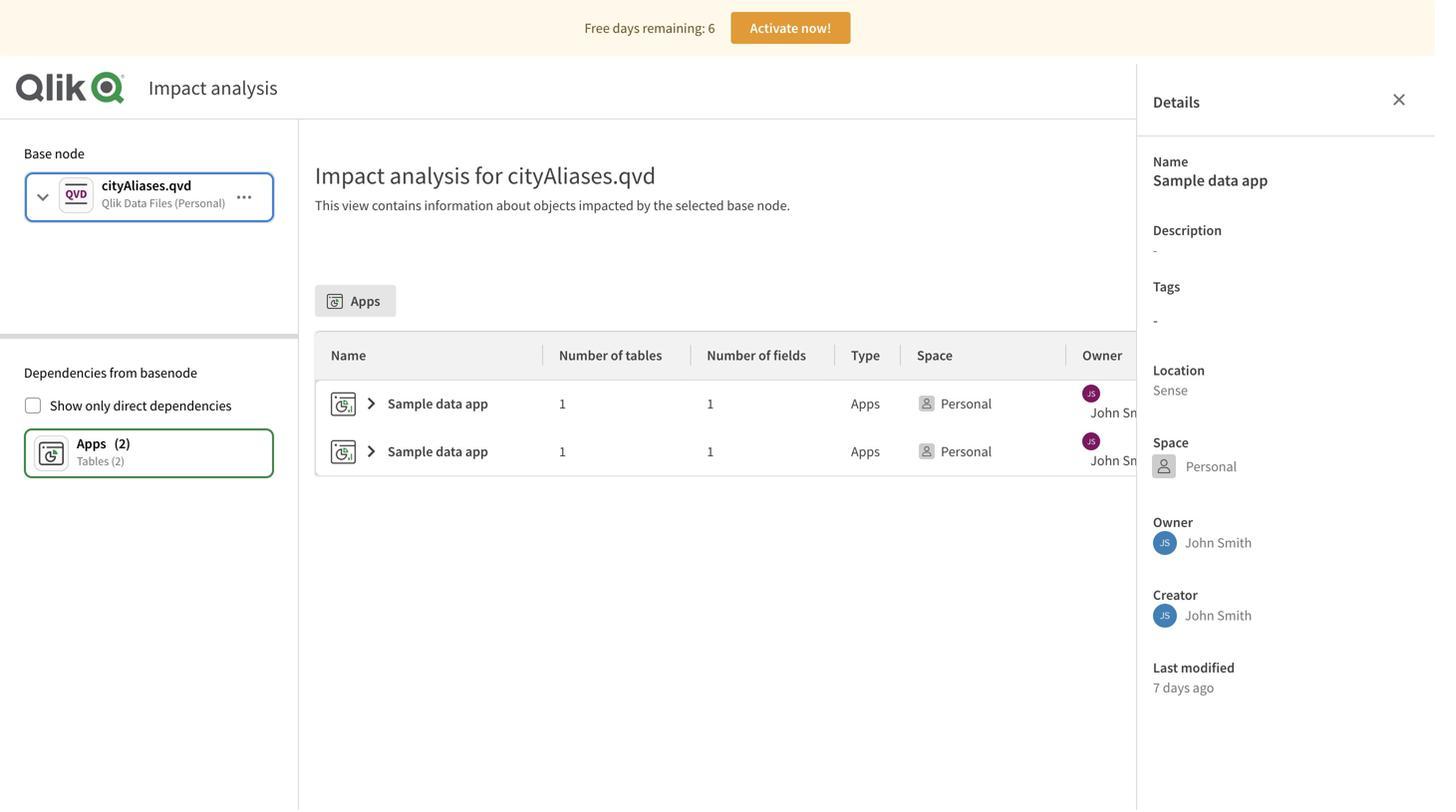 Task type: vqa. For each thing, say whether or not it's contained in the screenshot.


Task type: describe. For each thing, give the bounding box(es) containing it.
1 john smith cell from the top
[[1066, 380, 1157, 429]]

from
[[109, 364, 137, 382]]

details
[[1153, 92, 1200, 112]]

app for apps cell associated with second john smith cell from the bottom of the page's personal "cell"
[[465, 395, 488, 413]]

description -
[[1153, 221, 1222, 259]]

sense
[[1153, 381, 1188, 399]]

sample data app element
[[1153, 170, 1352, 190]]

0 vertical spatial (2)
[[114, 434, 130, 452]]

reload
[[1201, 346, 1240, 364]]

by
[[636, 196, 651, 214]]

base
[[727, 196, 754, 214]]

activate now!
[[750, 19, 831, 37]]

apps button
[[315, 285, 396, 317]]

of for fields
[[759, 346, 771, 364]]

remaining:
[[642, 19, 705, 37]]

space for type
[[917, 346, 953, 364]]

selected
[[675, 196, 724, 214]]

smith down personal element
[[1217, 533, 1252, 551]]

about
[[496, 196, 531, 214]]

analysis for impact analysis for cityaliases.qvd this view contains information about objects impacted by the selected base node.
[[390, 160, 470, 190]]

last reload
[[1173, 346, 1240, 364]]

js john smith for second john smith cell from the top of the page
[[1087, 436, 1157, 469]]

of for tables
[[611, 346, 623, 364]]

sample data app for second john smith cell from the bottom of the page
[[388, 395, 488, 413]]

data inside the name sample data app
[[1208, 170, 1239, 190]]

impactanalysis.basenode.resource.opentablefilter image
[[35, 189, 51, 205]]

node
[[55, 144, 85, 162]]

7
[[1153, 679, 1160, 697]]

0 horizontal spatial days
[[612, 19, 640, 37]]

(personal)
[[175, 195, 225, 211]]

dependencies from basenode
[[24, 364, 197, 382]]

smith up modified
[[1217, 606, 1252, 624]]

number of fields
[[707, 346, 806, 364]]

files
[[149, 195, 172, 211]]

number for number of fields
[[707, 346, 756, 364]]

personal cell for apps cell associated with second john smith cell from the bottom of the page
[[901, 380, 1066, 429]]

more actions image
[[236, 189, 252, 205]]

john smith for owner
[[1185, 533, 1252, 551]]

tags
[[1153, 278, 1180, 295]]

js john smith for second john smith cell from the bottom of the page
[[1087, 389, 1157, 422]]

ago
[[1193, 679, 1214, 697]]

6
[[708, 19, 715, 37]]

owner for type
[[1082, 346, 1122, 364]]

sample for second john smith cell from the top of the page
[[388, 442, 433, 460]]

dependencies
[[150, 397, 232, 415]]

personal inside 'button'
[[1186, 457, 1237, 475]]

apps cell for second john smith cell from the top of the page
[[835, 428, 901, 476]]

impact for impact analysis for cityaliases.qvd this view contains information about objects impacted by the selected base node.
[[315, 160, 385, 190]]

analysis for impact analysis
[[211, 75, 278, 100]]

impact analysis for cityaliases.qvd this view contains information about objects impacted by the selected base node.
[[315, 160, 790, 214]]

node.
[[757, 196, 790, 214]]

now!
[[801, 19, 831, 37]]

- inside description -
[[1153, 241, 1157, 259]]



Task type: locate. For each thing, give the bounding box(es) containing it.
activate
[[750, 19, 798, 37]]

0 horizontal spatial number
[[559, 346, 608, 364]]

2 john smith from the top
[[1185, 606, 1252, 624]]

1 vertical spatial (2)
[[111, 453, 124, 469]]

0 vertical spatial days
[[612, 19, 640, 37]]

2 personal cell from the top
[[901, 428, 1066, 476]]

impact analysis element
[[148, 75, 278, 100]]

analysis
[[211, 75, 278, 100], [390, 160, 470, 190]]

last modified 7 days ago
[[1153, 659, 1235, 697]]

impact for impact analysis
[[148, 75, 207, 100]]

1
[[559, 395, 566, 413], [707, 395, 714, 413], [559, 442, 566, 460], [707, 442, 714, 460]]

2 - from the top
[[1153, 310, 1158, 330]]

0 horizontal spatial of
[[611, 346, 623, 364]]

number of tables
[[559, 346, 662, 364]]

0 vertical spatial sample data app
[[388, 395, 488, 413]]

space right type
[[917, 346, 953, 364]]

days right 7
[[1163, 679, 1190, 697]]

sample for second john smith cell from the bottom of the page
[[388, 395, 433, 413]]

description
[[1153, 221, 1222, 239]]

cityaliases.qvd inside cityaliases.qvd qlik data files (personal)
[[102, 176, 191, 194]]

app inside the name sample data app
[[1242, 170, 1268, 190]]

1 horizontal spatial space
[[1153, 433, 1189, 451]]

owner left location
[[1082, 346, 1122, 364]]

last left reload
[[1173, 346, 1198, 364]]

apps
[[351, 292, 380, 310], [851, 395, 880, 413], [77, 434, 106, 452], [851, 442, 880, 460]]

1 cell
[[543, 380, 691, 429], [691, 380, 835, 429], [543, 428, 691, 476], [691, 428, 835, 476]]

1 vertical spatial sample data app
[[388, 442, 488, 460]]

- down tags
[[1153, 310, 1158, 330]]

2 john smith cell from the top
[[1066, 428, 1157, 476]]

only
[[85, 397, 110, 415]]

js
[[1087, 389, 1095, 399], [1087, 436, 1095, 446]]

1 js from the top
[[1087, 389, 1095, 399]]

1 horizontal spatial name
[[1153, 152, 1188, 170]]

2 vertical spatial data
[[436, 442, 463, 460]]

for
[[475, 160, 503, 190]]

view
[[342, 196, 369, 214]]

1 horizontal spatial analysis
[[390, 160, 470, 190]]

last for last reload
[[1173, 346, 1198, 364]]

dependencies
[[24, 364, 107, 382]]

smith down sense
[[1123, 404, 1157, 422]]

(2) right tables
[[111, 453, 124, 469]]

- down description
[[1153, 241, 1157, 259]]

owner down personal 'button'
[[1153, 513, 1193, 531]]

space
[[917, 346, 953, 364], [1153, 433, 1189, 451]]

data
[[124, 195, 147, 211]]

number
[[559, 346, 608, 364], [707, 346, 756, 364]]

days right free
[[612, 19, 640, 37]]

basenode
[[140, 364, 197, 382]]

this
[[315, 196, 339, 214]]

apps (2) tables (2)
[[77, 434, 130, 469]]

0 horizontal spatial analysis
[[211, 75, 278, 100]]

js for apps cell associated with second john smith cell from the bottom of the page's personal "cell"
[[1087, 389, 1095, 399]]

(2) down direct
[[114, 434, 130, 452]]

js john smith
[[1087, 389, 1157, 422], [1087, 436, 1157, 469]]

free days remaining: 6
[[585, 19, 715, 37]]

0 vertical spatial -
[[1153, 241, 1157, 259]]

1 vertical spatial last
[[1153, 659, 1178, 677]]

name inside the name sample data app
[[1153, 152, 1188, 170]]

tables
[[625, 346, 662, 364]]

(2)
[[114, 434, 130, 452], [111, 453, 124, 469]]

0 vertical spatial space
[[917, 346, 953, 364]]

impact analysis
[[148, 75, 278, 100]]

0 horizontal spatial space
[[917, 346, 953, 364]]

data for personal "cell" corresponding to second john smith cell from the top of the page's apps cell
[[436, 442, 463, 460]]

personal for apps cell associated with second john smith cell from the bottom of the page's personal "cell"
[[941, 395, 992, 413]]

last for last modified 7 days ago
[[1153, 659, 1178, 677]]

0 vertical spatial app
[[1242, 170, 1268, 190]]

1 vertical spatial data
[[436, 395, 463, 413]]

information
[[424, 196, 493, 214]]

the
[[653, 196, 673, 214]]

name sample data app
[[1153, 152, 1268, 190]]

1 personal cell from the top
[[901, 380, 1066, 429]]

show only direct dependencies
[[50, 397, 232, 415]]

days inside last modified 7 days ago
[[1163, 679, 1190, 697]]

1 horizontal spatial cityaliases.qvd
[[507, 160, 656, 190]]

1 sample data app from the top
[[388, 395, 488, 413]]

0 vertical spatial data
[[1208, 170, 1239, 190]]

tables
[[77, 453, 109, 469]]

smith left personal element
[[1123, 451, 1157, 469]]

name down details
[[1153, 152, 1188, 170]]

1 vertical spatial analysis
[[390, 160, 470, 190]]

1 apps cell from the top
[[835, 380, 901, 429]]

days
[[612, 19, 640, 37], [1163, 679, 1190, 697]]

personal cell for second john smith cell from the top of the page's apps cell
[[901, 428, 1066, 476]]

apps inside button
[[351, 292, 380, 310]]

apps cell for second john smith cell from the bottom of the page
[[835, 380, 901, 429]]

owner
[[1082, 346, 1122, 364], [1153, 513, 1193, 531]]

1 horizontal spatial impact
[[315, 160, 385, 190]]

1 vertical spatial sample
[[388, 395, 433, 413]]

sample data app
[[388, 395, 488, 413], [388, 442, 488, 460]]

1 of from the left
[[611, 346, 623, 364]]

location sense
[[1153, 361, 1205, 399]]

qlik
[[102, 195, 121, 211]]

1 horizontal spatial number
[[707, 346, 756, 364]]

0 vertical spatial js john smith
[[1087, 389, 1157, 422]]

1 horizontal spatial owner
[[1153, 513, 1193, 531]]

owner for location
[[1153, 513, 1193, 531]]

name
[[1153, 152, 1188, 170], [331, 346, 366, 364]]

2 vertical spatial sample
[[388, 442, 433, 460]]

objects
[[534, 196, 576, 214]]

sample
[[1153, 170, 1205, 190], [388, 395, 433, 413], [388, 442, 433, 460]]

1 john smith from the top
[[1185, 533, 1252, 551]]

impact
[[148, 75, 207, 100], [315, 160, 385, 190]]

1 horizontal spatial of
[[759, 346, 771, 364]]

js john smith down location
[[1087, 389, 1157, 422]]

analysis inside impact analysis for cityaliases.qvd this view contains information about objects impacted by the selected base node.
[[390, 160, 470, 190]]

app for personal "cell" corresponding to second john smith cell from the top of the page's apps cell
[[465, 442, 488, 460]]

0 horizontal spatial cityaliases.qvd
[[102, 176, 191, 194]]

1 js john smith from the top
[[1087, 389, 1157, 422]]

sample inside the name sample data app
[[1153, 170, 1205, 190]]

0 vertical spatial owner
[[1082, 346, 1122, 364]]

impacted
[[579, 196, 634, 214]]

js for personal "cell" corresponding to second john smith cell from the top of the page's apps cell
[[1087, 436, 1095, 446]]

space for location
[[1153, 433, 1189, 451]]

personal cell
[[901, 380, 1066, 429], [901, 428, 1066, 476]]

1 vertical spatial js
[[1087, 436, 1095, 446]]

john smith cell down sense
[[1066, 428, 1157, 476]]

space up personal element
[[1153, 433, 1189, 451]]

cityaliases.qvd up data
[[102, 176, 191, 194]]

0 vertical spatial analysis
[[211, 75, 278, 100]]

location
[[1153, 361, 1205, 379]]

number for number of tables
[[559, 346, 608, 364]]

personal for personal "cell" corresponding to second john smith cell from the top of the page's apps cell
[[941, 442, 992, 460]]

2 apps cell from the top
[[835, 428, 901, 476]]

john smith
[[1185, 533, 1252, 551], [1185, 606, 1252, 624]]

1 vertical spatial name
[[331, 346, 366, 364]]

show
[[50, 397, 82, 415]]

number left fields
[[707, 346, 756, 364]]

1 horizontal spatial days
[[1163, 679, 1190, 697]]

2 js from the top
[[1087, 436, 1095, 446]]

john smith cell
[[1066, 380, 1157, 429], [1066, 428, 1157, 476]]

0 vertical spatial name
[[1153, 152, 1188, 170]]

2 js john smith from the top
[[1087, 436, 1157, 469]]

2 sample data app from the top
[[388, 442, 488, 460]]

direct
[[113, 397, 147, 415]]

personal button
[[1150, 450, 1238, 482]]

base node
[[24, 144, 85, 162]]

-
[[1153, 241, 1157, 259], [1153, 310, 1158, 330]]

john smith up creator on the right bottom
[[1185, 533, 1252, 551]]

type
[[851, 346, 880, 364]]

smith
[[1123, 404, 1157, 422], [1123, 451, 1157, 469], [1217, 533, 1252, 551], [1217, 606, 1252, 624]]

contains
[[372, 196, 421, 214]]

john smith down creator on the right bottom
[[1185, 606, 1252, 624]]

cityaliases.qvd
[[507, 160, 656, 190], [102, 176, 191, 194]]

name down apps button
[[331, 346, 366, 364]]

0 horizontal spatial owner
[[1082, 346, 1122, 364]]

app
[[1242, 170, 1268, 190], [465, 395, 488, 413], [465, 442, 488, 460]]

name for name sample data app
[[1153, 152, 1188, 170]]

john
[[1090, 404, 1120, 422], [1090, 451, 1120, 469], [1185, 533, 1214, 551], [1185, 606, 1214, 624]]

of left tables
[[611, 346, 623, 364]]

fields
[[773, 346, 806, 364]]

activate now! link
[[731, 12, 850, 44]]

data
[[1208, 170, 1239, 190], [436, 395, 463, 413], [436, 442, 463, 460]]

apps cell
[[835, 380, 901, 429], [835, 428, 901, 476]]

modified
[[1181, 659, 1235, 677]]

name for name
[[331, 346, 366, 364]]

1 vertical spatial john smith
[[1185, 606, 1252, 624]]

1 vertical spatial space
[[1153, 433, 1189, 451]]

1 vertical spatial days
[[1163, 679, 1190, 697]]

of left fields
[[759, 346, 771, 364]]

free
[[585, 19, 610, 37]]

2 of from the left
[[759, 346, 771, 364]]

0 horizontal spatial impact
[[148, 75, 207, 100]]

john smith cell down location
[[1066, 380, 1157, 429]]

impact inside impact analysis for cityaliases.qvd this view contains information about objects impacted by the selected base node.
[[315, 160, 385, 190]]

personal element
[[1186, 454, 1237, 479]]

cityaliases.qvd up impacted
[[507, 160, 656, 190]]

1 - from the top
[[1153, 241, 1157, 259]]

1 vertical spatial js john smith
[[1087, 436, 1157, 469]]

number left tables
[[559, 346, 608, 364]]

0 vertical spatial last
[[1173, 346, 1198, 364]]

apps inside apps (2) tables (2)
[[77, 434, 106, 452]]

last
[[1173, 346, 1198, 364], [1153, 659, 1178, 677]]

0 vertical spatial john smith
[[1185, 533, 1252, 551]]

0 vertical spatial sample
[[1153, 170, 1205, 190]]

last up 7
[[1153, 659, 1178, 677]]

creator
[[1153, 586, 1198, 604]]

1 vertical spatial owner
[[1153, 513, 1193, 531]]

1 vertical spatial app
[[465, 395, 488, 413]]

0 vertical spatial impact
[[148, 75, 207, 100]]

js john smith down sense
[[1087, 436, 1157, 469]]

0 horizontal spatial name
[[331, 346, 366, 364]]

1 vertical spatial impact
[[315, 160, 385, 190]]

data for apps cell associated with second john smith cell from the bottom of the page's personal "cell"
[[436, 395, 463, 413]]

sample data app for second john smith cell from the top of the page
[[388, 442, 488, 460]]

2 vertical spatial app
[[465, 442, 488, 460]]

0 vertical spatial js
[[1087, 389, 1095, 399]]

last inside last modified 7 days ago
[[1153, 659, 1178, 677]]

1 vertical spatial -
[[1153, 310, 1158, 330]]

personal
[[941, 395, 992, 413], [941, 442, 992, 460], [1186, 457, 1237, 475]]

cityaliases.qvd qlik data files (personal)
[[102, 176, 225, 211]]

cityaliases.qvd inside impact analysis for cityaliases.qvd this view contains information about objects impacted by the selected base node.
[[507, 160, 656, 190]]

2 number from the left
[[707, 346, 756, 364]]

john smith for creator
[[1185, 606, 1252, 624]]

of
[[611, 346, 623, 364], [759, 346, 771, 364]]

1 number from the left
[[559, 346, 608, 364]]

base
[[24, 144, 52, 162]]

cell
[[1157, 380, 1302, 429], [1302, 380, 1419, 429], [1157, 428, 1302, 476], [1302, 428, 1419, 476]]



